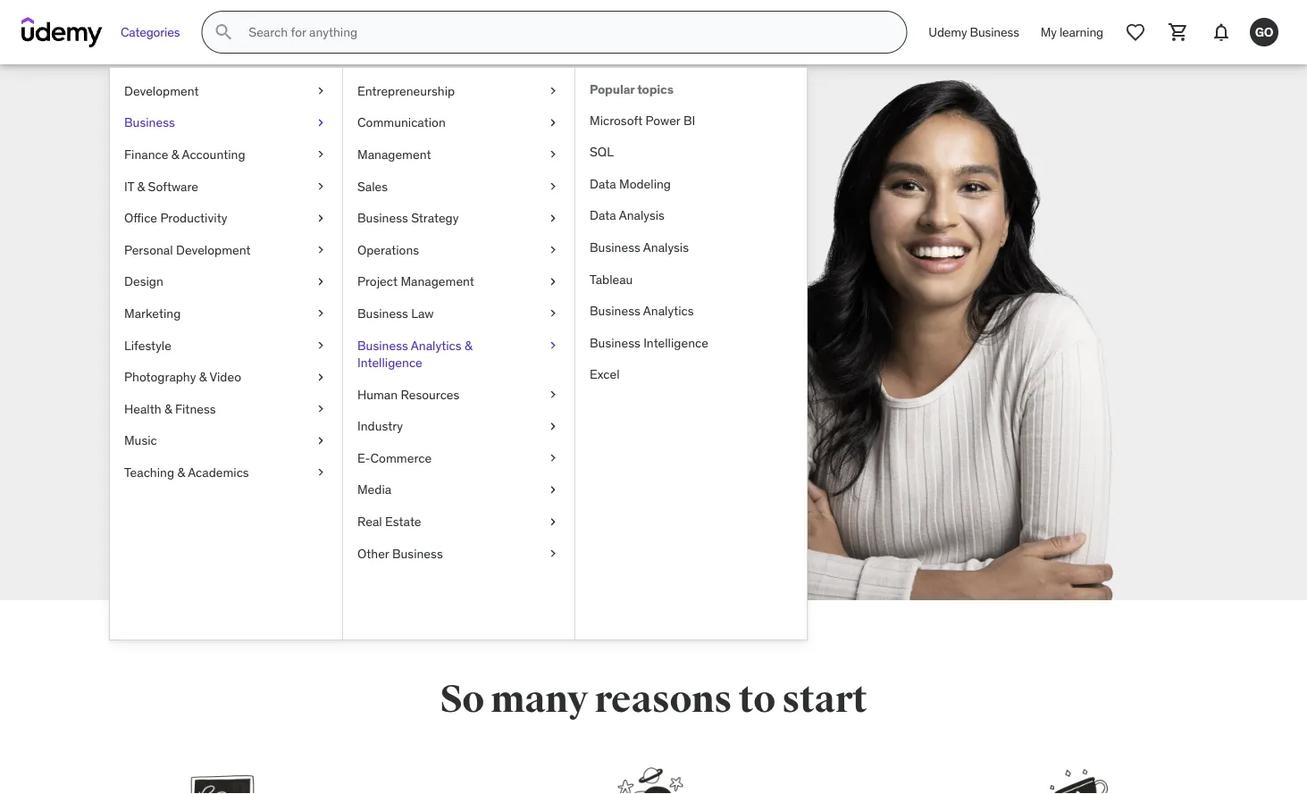 Task type: vqa. For each thing, say whether or not it's contained in the screenshot.
including
yes



Task type: describe. For each thing, give the bounding box(es) containing it.
bi
[[683, 112, 695, 128]]

it & software link
[[110, 170, 342, 202]]

lives
[[112, 358, 146, 379]]

including
[[169, 358, 238, 379]]

xsmall image for development
[[314, 82, 328, 100]]

human
[[357, 386, 398, 402]]

xsmall image for lifestyle
[[314, 337, 328, 354]]

to
[[739, 676, 775, 723]]

your
[[242, 358, 275, 379]]

instructor
[[202, 334, 275, 355]]

business for business law
[[357, 305, 408, 321]]

& for software
[[137, 178, 145, 194]]

data analysis
[[590, 207, 665, 223]]

modeling
[[619, 176, 671, 192]]

my learning link
[[1030, 11, 1114, 54]]

business analytics & intelligence link
[[343, 329, 575, 379]]

xsmall image for marketing
[[314, 305, 328, 322]]

office productivity link
[[110, 202, 342, 234]]

marketing
[[124, 305, 181, 321]]

business inside the other business link
[[392, 545, 443, 561]]

xsmall image for other business
[[546, 545, 560, 562]]

teaching & academics
[[124, 464, 249, 480]]

sales
[[357, 178, 388, 194]]

tableau link
[[575, 263, 807, 295]]

with
[[112, 273, 207, 329]]

business for business analysis
[[590, 239, 640, 255]]

commerce
[[370, 450, 432, 466]]

many
[[491, 676, 588, 723]]

become
[[112, 334, 175, 355]]

it & software
[[124, 178, 198, 194]]

go
[[1255, 24, 1273, 40]]

data analysis link
[[575, 200, 807, 232]]

e-commerce
[[357, 450, 432, 466]]

xsmall image for teaching & academics
[[314, 464, 328, 481]]

business inside udemy business link
[[970, 24, 1019, 40]]

sales link
[[343, 170, 575, 202]]

analytics for business analytics
[[643, 303, 694, 319]]

tableau
[[590, 271, 633, 287]]

health
[[124, 401, 161, 417]]

xsmall image for sales
[[546, 178, 560, 195]]

xsmall image for health & fitness
[[314, 400, 328, 418]]

learning
[[1060, 24, 1103, 40]]

& for video
[[199, 369, 207, 385]]

business for business analytics & intelligence
[[357, 337, 408, 353]]

design link
[[110, 266, 342, 298]]

come teach with us become an instructor and change lives — including your own
[[112, 224, 367, 379]]

business analytics
[[590, 303, 694, 319]]

other business
[[357, 545, 443, 561]]

project
[[357, 273, 398, 290]]

business analytics link
[[575, 295, 807, 327]]

so many reasons to start
[[440, 676, 867, 723]]

business intelligence
[[590, 335, 708, 351]]

data for data modeling
[[590, 176, 616, 192]]

change
[[311, 334, 367, 355]]

xsmall image for operations
[[546, 241, 560, 259]]

e-commerce link
[[343, 442, 575, 474]]

popular
[[590, 81, 635, 97]]

analytics for business analytics & intelligence
[[411, 337, 462, 353]]

microsoft power bi link
[[575, 104, 807, 136]]

photography & video
[[124, 369, 241, 385]]

get started link
[[112, 395, 398, 438]]

udemy
[[929, 24, 967, 40]]

teaching & academics link
[[110, 457, 342, 488]]

data modeling
[[590, 176, 671, 192]]

udemy business link
[[918, 11, 1030, 54]]

submit search image
[[213, 21, 234, 43]]

popular topics
[[590, 81, 673, 97]]

academics
[[188, 464, 249, 480]]

power
[[646, 112, 680, 128]]

xsmall image for entrepreneurship
[[546, 82, 560, 100]]

us
[[215, 273, 263, 329]]

teaching
[[124, 464, 174, 480]]

analysis for data analysis
[[619, 207, 665, 223]]

music
[[124, 432, 157, 449]]

industry
[[357, 418, 403, 434]]

xsmall image for human resources
[[546, 386, 560, 403]]

it
[[124, 178, 134, 194]]

microsoft
[[590, 112, 643, 128]]

& for accounting
[[171, 146, 179, 162]]

start
[[782, 676, 867, 723]]

development link
[[110, 75, 342, 107]]

development inside development link
[[124, 83, 199, 99]]

software
[[148, 178, 198, 194]]

& for fitness
[[164, 401, 172, 417]]

resources
[[401, 386, 460, 402]]

xsmall image for e-commerce
[[546, 450, 560, 467]]

notifications image
[[1211, 21, 1232, 43]]

xsmall image for business analytics & intelligence
[[546, 337, 560, 354]]

my learning
[[1041, 24, 1103, 40]]

photography
[[124, 369, 196, 385]]

—
[[150, 358, 165, 379]]

media link
[[343, 474, 575, 506]]

business strategy link
[[343, 202, 575, 234]]

business for business analytics
[[590, 303, 640, 319]]

project management
[[357, 273, 474, 290]]

lifestyle link
[[110, 329, 342, 361]]



Task type: locate. For each thing, give the bounding box(es) containing it.
project management link
[[343, 266, 575, 298]]

Search for anything text field
[[245, 17, 885, 47]]

management
[[357, 146, 431, 162], [401, 273, 474, 290]]

1 vertical spatial intelligence
[[357, 355, 422, 371]]

data
[[590, 176, 616, 192], [590, 207, 616, 223]]

xsmall image for business strategy
[[546, 209, 560, 227]]

0 vertical spatial management
[[357, 146, 431, 162]]

business intelligence link
[[575, 327, 807, 359]]

topics
[[637, 81, 673, 97]]

business down "estate"
[[392, 545, 443, 561]]

communication
[[357, 114, 446, 131]]

media
[[357, 482, 391, 498]]

xsmall image for industry
[[546, 418, 560, 435]]

0 vertical spatial development
[[124, 83, 199, 99]]

operations
[[357, 242, 419, 258]]

xsmall image inside the other business link
[[546, 545, 560, 562]]

other business link
[[343, 538, 575, 570]]

intelligence
[[643, 335, 708, 351], [357, 355, 422, 371]]

1 data from the top
[[590, 176, 616, 192]]

business for business strategy
[[357, 210, 408, 226]]

started
[[244, 407, 293, 425]]

real estate link
[[343, 506, 575, 538]]

business for business intelligence
[[590, 335, 640, 351]]

xsmall image for photography & video
[[314, 368, 328, 386]]

get started
[[218, 407, 293, 425]]

development
[[124, 83, 199, 99], [176, 242, 251, 258]]

business down tableau
[[590, 303, 640, 319]]

2 data from the top
[[590, 207, 616, 223]]

xsmall image for real estate
[[546, 513, 560, 531]]

xsmall image for office productivity
[[314, 209, 328, 227]]

business up operations
[[357, 210, 408, 226]]

microsoft power bi
[[590, 112, 695, 128]]

xsmall image for it & software
[[314, 178, 328, 195]]

analytics
[[643, 303, 694, 319], [411, 337, 462, 353]]

0 vertical spatial intelligence
[[643, 335, 708, 351]]

& inside photography & video link
[[199, 369, 207, 385]]

& right it
[[137, 178, 145, 194]]

reasons
[[595, 676, 732, 723]]

analytics down law
[[411, 337, 462, 353]]

personal development link
[[110, 234, 342, 266]]

business inside business analytics "link"
[[590, 303, 640, 319]]

1 vertical spatial analysis
[[643, 239, 689, 255]]

development down categories dropdown button
[[124, 83, 199, 99]]

analytics inside "link"
[[643, 303, 694, 319]]

xsmall image inside health & fitness link
[[314, 400, 328, 418]]

xsmall image inside it & software link
[[314, 178, 328, 195]]

1 vertical spatial development
[[176, 242, 251, 258]]

1 vertical spatial analytics
[[411, 337, 462, 353]]

office
[[124, 210, 157, 226]]

human resources
[[357, 386, 460, 402]]

xsmall image for communication
[[546, 114, 560, 132]]

intelligence inside 'business analytics & intelligence'
[[357, 355, 422, 371]]

0 vertical spatial analytics
[[643, 303, 694, 319]]

office productivity
[[124, 210, 227, 226]]

business up tableau
[[590, 239, 640, 255]]

own
[[279, 358, 310, 379]]

productivity
[[160, 210, 227, 226]]

xsmall image inside management link
[[546, 146, 560, 163]]

xsmall image inside sales link
[[546, 178, 560, 195]]

management up law
[[401, 273, 474, 290]]

xsmall image inside entrepreneurship link
[[546, 82, 560, 100]]

xsmall image inside music link
[[314, 432, 328, 450]]

& right finance
[[171, 146, 179, 162]]

business strategy
[[357, 210, 459, 226]]

lifestyle
[[124, 337, 171, 353]]

business analysis link
[[575, 232, 807, 263]]

xsmall image inside photography & video link
[[314, 368, 328, 386]]

& right health
[[164, 401, 172, 417]]

xsmall image inside development link
[[314, 82, 328, 100]]

analysis up business analysis
[[619, 207, 665, 223]]

xsmall image inside business link
[[314, 114, 328, 132]]

finance & accounting link
[[110, 139, 342, 170]]

excel link
[[575, 359, 807, 391]]

& down business law link
[[465, 337, 472, 353]]

xsmall image
[[314, 82, 328, 100], [314, 146, 328, 163], [546, 146, 560, 163], [314, 178, 328, 195], [546, 209, 560, 227], [314, 241, 328, 259], [546, 241, 560, 259], [546, 305, 560, 322], [314, 337, 328, 354], [314, 368, 328, 386], [546, 386, 560, 403], [314, 400, 328, 418], [546, 450, 560, 467], [546, 481, 560, 499]]

real
[[357, 514, 382, 530]]

business down business law
[[357, 337, 408, 353]]

business inside business analysis link
[[590, 239, 640, 255]]

real estate
[[357, 514, 421, 530]]

xsmall image inside industry link
[[546, 418, 560, 435]]

& inside health & fitness link
[[164, 401, 172, 417]]

fitness
[[175, 401, 216, 417]]

entrepreneurship link
[[343, 75, 575, 107]]

business up "excel"
[[590, 335, 640, 351]]

business inside business intelligence link
[[590, 335, 640, 351]]

xsmall image inside business law link
[[546, 305, 560, 322]]

e-
[[357, 450, 370, 466]]

xsmall image
[[546, 82, 560, 100], [314, 114, 328, 132], [546, 114, 560, 132], [546, 178, 560, 195], [314, 209, 328, 227], [314, 273, 328, 291], [546, 273, 560, 291], [314, 305, 328, 322], [546, 337, 560, 354], [546, 418, 560, 435], [314, 432, 328, 450], [314, 464, 328, 481], [546, 513, 560, 531], [546, 545, 560, 562]]

udemy image
[[21, 17, 103, 47]]

xsmall image inside media 'link'
[[546, 481, 560, 499]]

udemy business
[[929, 24, 1019, 40]]

0 vertical spatial analysis
[[619, 207, 665, 223]]

music link
[[110, 425, 342, 457]]

business analytics & intelligence
[[357, 337, 472, 371]]

xsmall image inside project management link
[[546, 273, 560, 291]]

data down sql
[[590, 176, 616, 192]]

business right udemy
[[970, 24, 1019, 40]]

xsmall image for finance & accounting
[[314, 146, 328, 163]]

shopping cart with 0 items image
[[1168, 21, 1189, 43]]

personal
[[124, 242, 173, 258]]

0 horizontal spatial intelligence
[[357, 355, 422, 371]]

photography & video link
[[110, 361, 342, 393]]

analysis down data analysis link on the top of the page
[[643, 239, 689, 255]]

0 horizontal spatial analytics
[[411, 337, 462, 353]]

xsmall image for media
[[546, 481, 560, 499]]

analysis
[[619, 207, 665, 223], [643, 239, 689, 255]]

xsmall image inside personal development link
[[314, 241, 328, 259]]

communication link
[[343, 107, 575, 139]]

wishlist image
[[1125, 21, 1146, 43]]

& inside teaching & academics link
[[177, 464, 185, 480]]

operations link
[[343, 234, 575, 266]]

categories button
[[110, 11, 191, 54]]

business law link
[[343, 298, 575, 329]]

analysis for business analysis
[[643, 239, 689, 255]]

personal development
[[124, 242, 251, 258]]

intelligence down business analytics "link"
[[643, 335, 708, 351]]

xsmall image for business law
[[546, 305, 560, 322]]

xsmall image for personal development
[[314, 241, 328, 259]]

xsmall image inside lifestyle link
[[314, 337, 328, 354]]

xsmall image for project management
[[546, 273, 560, 291]]

analytics up business intelligence
[[643, 303, 694, 319]]

xsmall image inside design 'link'
[[314, 273, 328, 291]]

finance
[[124, 146, 168, 162]]

management link
[[343, 139, 575, 170]]

xsmall image for music
[[314, 432, 328, 450]]

xsmall image inside teaching & academics link
[[314, 464, 328, 481]]

health & fitness link
[[110, 393, 342, 425]]

industry link
[[343, 411, 575, 442]]

data down data modeling
[[590, 207, 616, 223]]

xsmall image inside operations link
[[546, 241, 560, 259]]

sql
[[590, 144, 614, 160]]

business down the project
[[357, 305, 408, 321]]

get
[[218, 407, 241, 425]]

xsmall image inside business strategy link
[[546, 209, 560, 227]]

human resources link
[[343, 379, 575, 411]]

xsmall image inside human resources link
[[546, 386, 560, 403]]

xsmall image inside the office productivity 'link'
[[314, 209, 328, 227]]

excel
[[590, 366, 620, 382]]

xsmall image inside communication link
[[546, 114, 560, 132]]

business analysis
[[590, 239, 689, 255]]

xsmall image for design
[[314, 273, 328, 291]]

xsmall image inside business analytics & intelligence link
[[546, 337, 560, 354]]

xsmall image inside real estate link
[[546, 513, 560, 531]]

an
[[179, 334, 198, 355]]

& inside finance & accounting link
[[171, 146, 179, 162]]

& inside 'business analytics & intelligence'
[[465, 337, 472, 353]]

business inside business law link
[[357, 305, 408, 321]]

business up finance
[[124, 114, 175, 131]]

1 horizontal spatial intelligence
[[643, 335, 708, 351]]

development inside personal development link
[[176, 242, 251, 258]]

business inside business strategy link
[[357, 210, 408, 226]]

come
[[112, 224, 235, 279]]

xsmall image for management
[[546, 146, 560, 163]]

teach
[[243, 224, 359, 279]]

intelligence up human at the left
[[357, 355, 422, 371]]

& for academics
[[177, 464, 185, 480]]

business inside 'business analytics & intelligence'
[[357, 337, 408, 353]]

business inside business link
[[124, 114, 175, 131]]

xsmall image inside marketing link
[[314, 305, 328, 322]]

categories
[[121, 24, 180, 40]]

design
[[124, 273, 163, 290]]

data modeling link
[[575, 168, 807, 200]]

1 horizontal spatial analytics
[[643, 303, 694, 319]]

1 vertical spatial data
[[590, 207, 616, 223]]

development down the office productivity 'link'
[[176, 242, 251, 258]]

business law
[[357, 305, 434, 321]]

xsmall image for business
[[314, 114, 328, 132]]

data for data analysis
[[590, 207, 616, 223]]

& left the video
[[199, 369, 207, 385]]

analytics inside 'business analytics & intelligence'
[[411, 337, 462, 353]]

health & fitness
[[124, 401, 216, 417]]

management down communication
[[357, 146, 431, 162]]

xsmall image inside finance & accounting link
[[314, 146, 328, 163]]

& right teaching
[[177, 464, 185, 480]]

xsmall image inside e-commerce link
[[546, 450, 560, 467]]

business link
[[110, 107, 342, 139]]

business analytics & intelligence element
[[575, 68, 807, 640]]

go link
[[1243, 11, 1286, 54]]

0 vertical spatial data
[[590, 176, 616, 192]]

1 vertical spatial management
[[401, 273, 474, 290]]

estate
[[385, 514, 421, 530]]

& inside it & software link
[[137, 178, 145, 194]]



